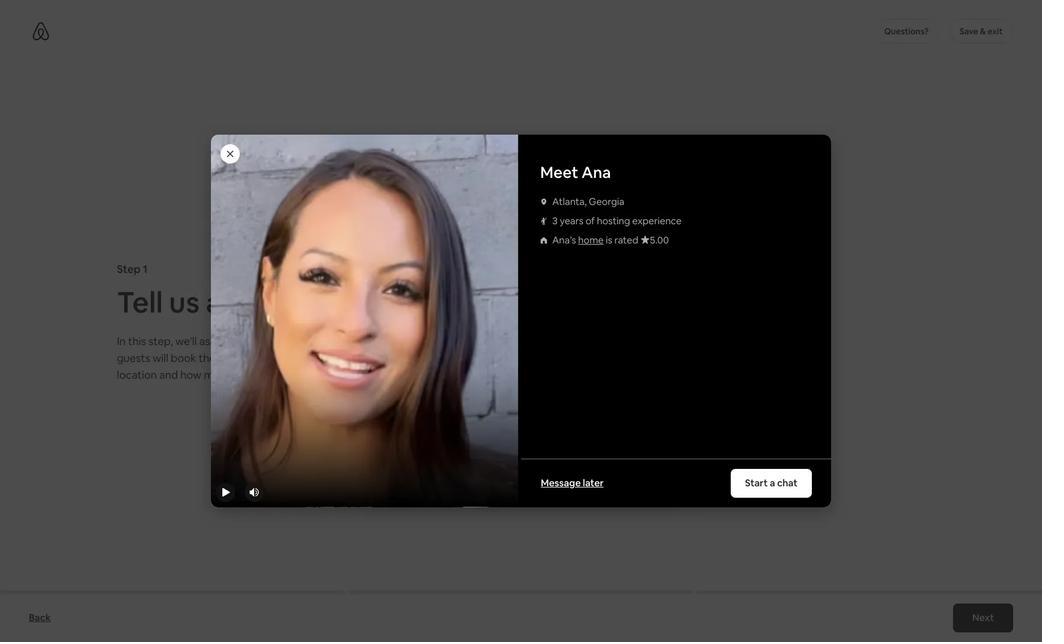 Task type: vqa. For each thing, say whether or not it's contained in the screenshot.
how
yes



Task type: describe. For each thing, give the bounding box(es) containing it.
0 vertical spatial and
[[402, 334, 421, 348]]

in
[[117, 334, 126, 348]]

know
[[408, 351, 435, 365]]

questions?
[[885, 26, 929, 37]]

meet
[[541, 163, 579, 183]]

match with a superhost button
[[534, 461, 669, 490]]

host.
[[537, 386, 560, 399]]

an
[[467, 386, 477, 399]]

georgia
[[589, 196, 625, 208]]

questions? button
[[874, 19, 940, 43]]

one-
[[405, 344, 438, 364]]

get matched with a superhost dialog
[[211, 135, 832, 507]]

0 vertical spatial your
[[481, 401, 500, 413]]

your place
[[293, 284, 435, 321]]

match with a superhost
[[548, 469, 655, 481]]

a superhost
[[373, 362, 461, 382]]

this
[[128, 334, 146, 348]]

exit
[[988, 26, 1003, 37]]

you up also
[[620, 386, 636, 399]]

1 the from the left
[[199, 351, 216, 365]]

step
[[117, 262, 141, 276]]

3 years of hosting experience
[[553, 215, 682, 228]]

back button
[[23, 606, 57, 630]]

start on your own button
[[367, 463, 460, 487]]

back
[[29, 612, 51, 624]]

experience
[[633, 215, 682, 228]]

book
[[171, 351, 196, 365]]

start for start on your own
[[373, 469, 396, 481]]

ana's home is rated ★5.00
[[553, 234, 669, 247]]

about
[[206, 284, 287, 321]]

chat inside get one-to-one guidance from a superhost we'll match you with an experienced host. they'll guide you over chat or video as you put your place on airbnb. you can also start on your own and get matched later.
[[373, 401, 393, 413]]

a inside in this step, we'll ask you which type of property you have and if guests will book the entire place or just a room. then let us know the location and how many guests can stay.
[[312, 351, 318, 365]]

we'll
[[175, 334, 197, 348]]

meet ana
[[541, 163, 611, 183]]

type
[[270, 334, 294, 348]]

a inside button
[[601, 469, 606, 481]]

put
[[463, 401, 479, 413]]

1
[[143, 262, 148, 276]]

which
[[239, 334, 268, 348]]

then
[[352, 351, 377, 365]]

ask
[[199, 334, 216, 348]]

start for start a chat
[[745, 477, 768, 489]]

you
[[576, 401, 593, 413]]

home link
[[579, 234, 604, 247]]

let
[[379, 351, 392, 365]]

location
[[117, 368, 157, 382]]

save & exit button
[[950, 19, 1014, 43]]

us inside in this step, we'll ask you which type of property you have and if guests will book the entire place or just a room. then let us know the location and how many guests can stay.
[[395, 351, 406, 365]]

your inside button
[[412, 469, 432, 481]]

just
[[292, 351, 310, 365]]

match
[[548, 469, 577, 481]]

atlanta,
[[553, 196, 587, 208]]

2 horizontal spatial on
[[656, 401, 667, 413]]

of inside get matched with a superhost dialog
[[586, 215, 595, 228]]

place inside in this step, we'll ask you which type of property you have and if guests will book the entire place or just a room. then let us know the location and how many guests can stay.
[[249, 351, 276, 365]]

ana's
[[553, 234, 576, 247]]

will
[[153, 351, 168, 365]]

have
[[376, 334, 400, 348]]

&
[[981, 26, 986, 37]]

later
[[583, 477, 604, 489]]

guide
[[593, 386, 618, 399]]

many
[[204, 368, 231, 382]]

and inside get one-to-one guidance from a superhost we'll match you with an experienced host. they'll guide you over chat or video as you put your place on airbnb. you can also start on your own and get matched later.
[[416, 415, 433, 428]]

or inside get one-to-one guidance from a superhost we'll match you with an experienced host. they'll guide you over chat or video as you put your place on airbnb. you can also start on your own and get matched later.
[[395, 401, 405, 413]]

next
[[973, 612, 995, 624]]

stay.
[[290, 368, 312, 382]]

or inside in this step, we'll ask you which type of property you have and if guests will book the entire place or just a room. then let us know the location and how many guests can stay.
[[279, 351, 289, 365]]

with inside get one-to-one guidance from a superhost we'll match you with an experienced host. they'll guide you over chat or video as you put your place on airbnb. you can also start on your own and get matched later.
[[445, 386, 464, 399]]

1 vertical spatial and
[[159, 368, 178, 382]]

★5.00
[[641, 234, 669, 247]]

how
[[180, 368, 202, 382]]

get
[[435, 415, 450, 428]]

message
[[541, 477, 581, 489]]

message later
[[541, 477, 604, 489]]

ana
[[582, 163, 611, 183]]

step,
[[148, 334, 173, 348]]

can inside get one-to-one guidance from a superhost we'll match you with an experienced host. they'll guide you over chat or video as you put your place on airbnb. you can also start on your own and get matched later.
[[595, 401, 611, 413]]

superhost
[[608, 469, 655, 481]]



Task type: locate. For each thing, give the bounding box(es) containing it.
2 horizontal spatial your
[[481, 401, 500, 413]]

0 horizontal spatial your
[[373, 415, 393, 428]]

1 horizontal spatial a
[[601, 469, 606, 481]]

start on your own
[[373, 469, 454, 481]]

1 horizontal spatial us
[[395, 351, 406, 365]]

0 horizontal spatial of
[[296, 334, 306, 348]]

1 vertical spatial of
[[296, 334, 306, 348]]

0 horizontal spatial us
[[169, 284, 200, 321]]

of right years on the top of the page
[[586, 215, 595, 228]]

video
[[407, 401, 431, 413]]

tell
[[117, 284, 163, 321]]

and
[[402, 334, 421, 348], [159, 368, 178, 382], [416, 415, 433, 428]]

0 vertical spatial of
[[586, 215, 595, 228]]

get
[[373, 344, 401, 364]]

guests up "location"
[[117, 351, 150, 365]]

with inside button
[[579, 469, 599, 481]]

1 horizontal spatial can
[[595, 401, 611, 413]]

3
[[553, 215, 558, 228]]

1 horizontal spatial chat
[[778, 477, 798, 489]]

2 vertical spatial your
[[412, 469, 432, 481]]

experienced
[[479, 386, 535, 399]]

or left just
[[279, 351, 289, 365]]

you up as
[[427, 386, 443, 399]]

chat
[[373, 401, 393, 413], [778, 477, 798, 489]]

if
[[423, 334, 430, 348]]

own inside button
[[434, 469, 454, 481]]

1 vertical spatial place
[[503, 401, 527, 413]]

progress bar
[[216, 483, 235, 502]]

1 horizontal spatial guests
[[234, 368, 267, 382]]

also
[[613, 401, 630, 413]]

message later button
[[536, 471, 609, 496]]

start
[[632, 401, 654, 413]]

0 horizontal spatial with
[[445, 386, 464, 399]]

years
[[560, 215, 584, 228]]

start a chat button
[[731, 469, 812, 498]]

1 horizontal spatial start
[[745, 477, 768, 489]]

of
[[586, 215, 595, 228], [296, 334, 306, 348]]

2 the from the left
[[438, 351, 454, 365]]

the down ask
[[199, 351, 216, 365]]

one
[[460, 344, 488, 364]]

match
[[397, 386, 425, 399]]

and down video on the bottom left of the page
[[416, 415, 433, 428]]

on inside button
[[398, 469, 410, 481]]

later.
[[494, 415, 516, 428]]

1 vertical spatial with
[[579, 469, 599, 481]]

1 horizontal spatial the
[[438, 351, 454, 365]]

1 horizontal spatial place
[[503, 401, 527, 413]]

place
[[249, 351, 276, 365], [503, 401, 527, 413]]

to-
[[438, 344, 460, 364]]

start
[[373, 469, 396, 481], [745, 477, 768, 489]]

save & exit
[[960, 26, 1003, 37]]

0 vertical spatial or
[[279, 351, 289, 365]]

or
[[279, 351, 289, 365], [395, 401, 405, 413]]

0 vertical spatial with
[[445, 386, 464, 399]]

over
[[638, 386, 658, 399]]

0 horizontal spatial own
[[395, 415, 414, 428]]

0 horizontal spatial start
[[373, 469, 396, 481]]

1 vertical spatial own
[[434, 469, 454, 481]]

and down will
[[159, 368, 178, 382]]

1 horizontal spatial or
[[395, 401, 405, 413]]

1 vertical spatial or
[[395, 401, 405, 413]]

1 vertical spatial your
[[373, 415, 393, 428]]

get one-to-one guidance from a superhost we'll match you with an experienced host. they'll guide you over chat or video as you put your place on airbnb. you can also start on your own and get matched later.
[[373, 344, 667, 428]]

place down experienced
[[503, 401, 527, 413]]

own down video on the bottom left of the page
[[395, 415, 414, 428]]

place inside get one-to-one guidance from a superhost we'll match you with an experienced host. they'll guide you over chat or video as you put your place on airbnb. you can also start on your own and get matched later.
[[503, 401, 527, 413]]

your
[[481, 401, 500, 413], [373, 415, 393, 428], [412, 469, 432, 481]]

and left if
[[402, 334, 421, 348]]

0 horizontal spatial guests
[[117, 351, 150, 365]]

save
[[960, 26, 979, 37]]

0 horizontal spatial a
[[312, 351, 318, 365]]

2 horizontal spatial a
[[770, 477, 776, 489]]

they'll
[[562, 386, 591, 399]]

you right as
[[445, 401, 461, 413]]

1 horizontal spatial with
[[579, 469, 599, 481]]

1 horizontal spatial of
[[586, 215, 595, 228]]

in this step, we'll ask you which type of property you have and if guests will book the entire place or just a room. then let us know the location and how many guests can stay.
[[117, 334, 454, 382]]

1 horizontal spatial your
[[412, 469, 432, 481]]

atlanta, georgia
[[553, 196, 625, 208]]

progress bar inside get matched with a superhost dialog
[[216, 483, 235, 502]]

guests down entire
[[234, 368, 267, 382]]

property
[[309, 334, 353, 348]]

own down get
[[434, 469, 454, 481]]

own inside get one-to-one guidance from a superhost we'll match you with an experienced host. they'll guide you over chat or video as you put your place on airbnb. you can also start on your own and get matched later.
[[395, 415, 414, 428]]

home
[[579, 234, 604, 247]]

0 vertical spatial guests
[[117, 351, 150, 365]]

a inside button
[[770, 477, 776, 489]]

hosting
[[597, 215, 631, 228]]

0 vertical spatial us
[[169, 284, 200, 321]]

entire
[[218, 351, 247, 365]]

guests
[[117, 351, 150, 365], [234, 368, 267, 382]]

can inside in this step, we'll ask you which type of property you have and if guests will book the entire place or just a room. then let us know the location and how many guests can stay.
[[269, 368, 287, 382]]

matched
[[452, 415, 492, 428]]

us up we'll
[[169, 284, 200, 321]]

tell us about your place
[[117, 284, 435, 321]]

the right know
[[438, 351, 454, 365]]

start inside get matched with a superhost dialog
[[745, 477, 768, 489]]

1 horizontal spatial own
[[434, 469, 454, 481]]

guidance
[[492, 344, 560, 364]]

airbnb.
[[542, 401, 574, 413]]

0 horizontal spatial chat
[[373, 401, 393, 413]]

0 vertical spatial chat
[[373, 401, 393, 413]]

can down guide
[[595, 401, 611, 413]]

0 vertical spatial place
[[249, 351, 276, 365]]

1 vertical spatial chat
[[778, 477, 798, 489]]

with
[[445, 386, 464, 399], [579, 469, 599, 481]]

place down "which"
[[249, 351, 276, 365]]

we'll
[[373, 386, 394, 399]]

0 vertical spatial can
[[269, 368, 287, 382]]

start a chat
[[745, 477, 798, 489]]

1 vertical spatial can
[[595, 401, 611, 413]]

2 vertical spatial and
[[416, 415, 433, 428]]

can left stay.
[[269, 368, 287, 382]]

as
[[433, 401, 443, 413]]

rated
[[615, 234, 639, 247]]

of up just
[[296, 334, 306, 348]]

you
[[218, 334, 236, 348], [355, 334, 374, 348], [427, 386, 443, 399], [620, 386, 636, 399], [445, 401, 461, 413]]

next button
[[954, 604, 1014, 633]]

1 vertical spatial us
[[395, 351, 406, 365]]

of inside in this step, we'll ask you which type of property you have and if guests will book the entire place or just a room. then let us know the location and how many guests can stay.
[[296, 334, 306, 348]]

0 horizontal spatial the
[[199, 351, 216, 365]]

1 horizontal spatial on
[[529, 401, 540, 413]]

0 horizontal spatial or
[[279, 351, 289, 365]]

room.
[[320, 351, 349, 365]]

the
[[199, 351, 216, 365], [438, 351, 454, 365]]

0 vertical spatial own
[[395, 415, 414, 428]]

chat inside button
[[778, 477, 798, 489]]

0 horizontal spatial can
[[269, 368, 287, 382]]

from
[[563, 344, 599, 364]]

step 1
[[117, 262, 148, 276]]

is
[[606, 234, 613, 247]]

you up then in the bottom of the page
[[355, 334, 374, 348]]

0 horizontal spatial on
[[398, 469, 410, 481]]

1 vertical spatial guests
[[234, 368, 267, 382]]

you up entire
[[218, 334, 236, 348]]

on
[[529, 401, 540, 413], [656, 401, 667, 413], [398, 469, 410, 481]]

can
[[269, 368, 287, 382], [595, 401, 611, 413]]

or down match
[[395, 401, 405, 413]]

0 horizontal spatial place
[[249, 351, 276, 365]]

us right let
[[395, 351, 406, 365]]



